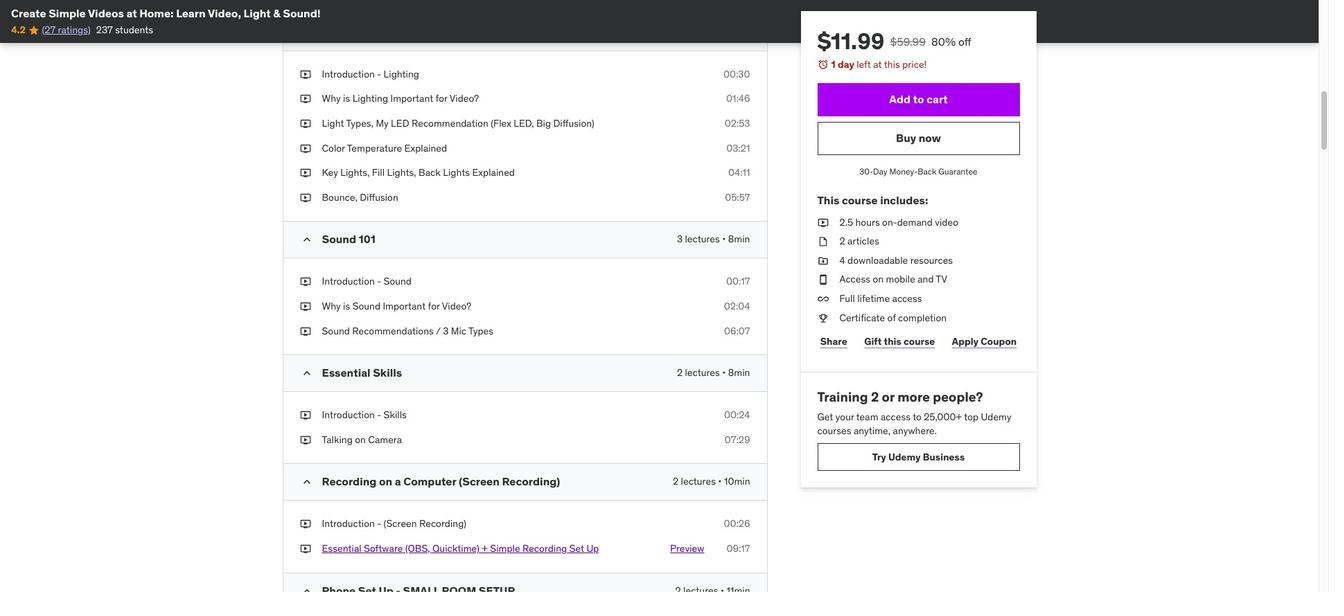 Task type: describe. For each thing, give the bounding box(es) containing it.
introduction - sound
[[322, 275, 412, 288]]

1 lights, from the left
[[340, 166, 370, 179]]

- for skills
[[377, 409, 381, 421]]

0 vertical spatial course
[[842, 194, 878, 207]]

02:53
[[725, 117, 750, 130]]

lighting for is
[[352, 92, 388, 105]]

02:04
[[724, 300, 750, 313]]

sound down 'introduction - sound' on the left of the page
[[352, 300, 380, 313]]

lights
[[443, 166, 470, 179]]

led
[[391, 117, 409, 130]]

1 vertical spatial (screen
[[384, 518, 417, 530]]

to inside button
[[913, 92, 924, 106]]

why is sound important for video?
[[322, 300, 471, 313]]

diffusion
[[360, 191, 398, 204]]

buy now button
[[817, 122, 1020, 155]]

1 horizontal spatial light
[[322, 117, 344, 130]]

completion
[[898, 311, 947, 324]]

top
[[964, 411, 979, 423]]

05:57
[[725, 191, 750, 204]]

237 students
[[96, 24, 153, 36]]

(flex
[[491, 117, 511, 130]]

30-
[[859, 166, 873, 176]]

04:11
[[728, 166, 750, 179]]

$11.99
[[817, 27, 885, 55]]

business
[[923, 451, 965, 463]]

types
[[468, 325, 493, 337]]

1 vertical spatial udemy
[[888, 451, 921, 463]]

fill
[[372, 166, 385, 179]]

on for camera
[[355, 434, 366, 446]]

create simple videos at home: learn video, light & sound!
[[11, 6, 321, 20]]

introduction for recording
[[322, 518, 375, 530]]

computer
[[403, 475, 456, 489]]

set
[[569, 543, 584, 555]]

downloadable
[[847, 254, 908, 267]]

tv
[[936, 273, 947, 286]]

xsmall image for introduction - (screen recording)
[[300, 518, 311, 531]]

is for sound
[[343, 300, 350, 313]]

home:
[[139, 6, 174, 20]]

articles
[[847, 235, 879, 247]]

cart
[[927, 92, 948, 106]]

share button
[[817, 328, 850, 356]]

2.5
[[839, 216, 853, 228]]

big
[[536, 117, 551, 130]]

2 for 2 lectures • 10min
[[673, 476, 679, 488]]

quicktime)
[[432, 543, 479, 555]]

0 horizontal spatial explained
[[404, 142, 447, 154]]

team
[[856, 411, 878, 423]]

1 vertical spatial 3
[[443, 325, 449, 337]]

on for a
[[379, 475, 392, 489]]

and
[[918, 273, 934, 286]]

students
[[115, 24, 153, 36]]

essential for essential skills
[[322, 366, 370, 380]]

introduction - lighting
[[322, 68, 419, 80]]

30-day money-back guarantee
[[859, 166, 977, 176]]

gift this course link
[[861, 328, 938, 356]]

why is lighting important for video?
[[322, 92, 479, 105]]

- for 101
[[377, 275, 381, 288]]

&
[[273, 6, 280, 20]]

8min for essential skills
[[728, 367, 750, 379]]

course inside 'link'
[[904, 335, 935, 348]]

3 lectures • 8min
[[677, 233, 750, 246]]

temperature
[[347, 142, 402, 154]]

full lifetime access
[[839, 292, 922, 305]]

$59.99
[[890, 35, 926, 49]]

(27
[[42, 24, 56, 36]]

includes:
[[880, 194, 928, 207]]

access
[[839, 273, 870, 286]]

key
[[322, 166, 338, 179]]

training
[[817, 389, 868, 405]]

demand
[[897, 216, 933, 228]]

types,
[[346, 117, 373, 130]]

1 horizontal spatial recording)
[[502, 475, 560, 489]]

1 - from the top
[[377, 68, 381, 80]]

1 vertical spatial skills
[[384, 409, 407, 421]]

video? for why is sound important for video?
[[442, 300, 471, 313]]

apply coupon button
[[949, 328, 1020, 356]]

$11.99 $59.99 80% off
[[817, 27, 971, 55]]

09:17
[[726, 543, 750, 555]]

of
[[887, 311, 896, 324]]

2 inside training 2 or more people? get your team access to 25,000+ top udemy courses anytime, anywhere.
[[871, 389, 879, 405]]

your
[[835, 411, 854, 423]]

4 downloadable resources
[[839, 254, 953, 267]]

add to cart button
[[817, 83, 1020, 116]]

• for sound 101
[[722, 233, 726, 246]]

diffusion)
[[553, 117, 594, 130]]

simple inside essential software (obs, quicktime) + simple recording set up "button"
[[490, 543, 520, 555]]

important for introduction - lighting
[[390, 92, 433, 105]]

certificate
[[839, 311, 885, 324]]

resources
[[910, 254, 953, 267]]

try udemy business link
[[817, 444, 1020, 471]]

1 horizontal spatial back
[[918, 166, 936, 176]]

00:26
[[724, 518, 750, 530]]

0 vertical spatial skills
[[373, 366, 402, 380]]

07:29
[[725, 434, 750, 446]]

1 introduction from the top
[[322, 68, 375, 80]]

up
[[586, 543, 599, 555]]

anytime,
[[854, 424, 890, 437]]

essential software (obs, quicktime) + simple recording set up button
[[322, 543, 599, 556]]

1 vertical spatial recording)
[[419, 518, 466, 530]]

8min for sound 101
[[728, 233, 750, 246]]

important for introduction - sound
[[383, 300, 426, 313]]

80%
[[931, 35, 956, 49]]

101
[[359, 232, 376, 246]]

learn
[[176, 6, 206, 20]]

for for introduction - lighting
[[436, 92, 447, 105]]



Task type: locate. For each thing, give the bounding box(es) containing it.
explained right lights
[[472, 166, 515, 179]]

access down or
[[881, 411, 911, 423]]

lighting up why is lighting important for video?
[[384, 68, 419, 80]]

lighting for -
[[384, 68, 419, 80]]

-
[[377, 68, 381, 80], [377, 275, 381, 288], [377, 409, 381, 421], [377, 518, 381, 530]]

to left cart
[[913, 92, 924, 106]]

- up camera
[[377, 409, 381, 421]]

1 vertical spatial access
[[881, 411, 911, 423]]

small image for sound 101
[[300, 233, 314, 247]]

1 vertical spatial is
[[343, 300, 350, 313]]

udemy right top on the bottom right of page
[[981, 411, 1011, 423]]

1 vertical spatial video?
[[442, 300, 471, 313]]

my
[[376, 117, 389, 130]]

00:24
[[724, 409, 750, 421]]

- for on
[[377, 518, 381, 530]]

bounce,
[[322, 191, 357, 204]]

+
[[482, 543, 488, 555]]

recording left set
[[522, 543, 567, 555]]

2 8min from the top
[[728, 367, 750, 379]]

2 vertical spatial •
[[718, 476, 722, 488]]

(screen up software
[[384, 518, 417, 530]]

on left a
[[379, 475, 392, 489]]

talking
[[322, 434, 353, 446]]

2 introduction from the top
[[322, 275, 375, 288]]

video? for why is lighting important for video?
[[450, 92, 479, 105]]

• for essential skills
[[722, 367, 726, 379]]

2 essential from the top
[[322, 543, 361, 555]]

introduction
[[322, 68, 375, 80], [322, 275, 375, 288], [322, 409, 375, 421], [322, 518, 375, 530]]

guarantee
[[938, 166, 977, 176]]

00:30
[[723, 68, 750, 80]]

small image left essential skills
[[300, 367, 314, 381]]

training 2 or more people? get your team access to 25,000+ top udemy courses anytime, anywhere.
[[817, 389, 1011, 437]]

xsmall image for introduction - skills
[[300, 409, 311, 423]]

introduction for essential
[[322, 409, 375, 421]]

1 vertical spatial at
[[873, 58, 882, 71]]

back left guarantee
[[918, 166, 936, 176]]

1 horizontal spatial at
[[873, 58, 882, 71]]

for
[[436, 92, 447, 105], [428, 300, 440, 313]]

•
[[722, 233, 726, 246], [722, 367, 726, 379], [718, 476, 722, 488]]

recording on a computer (screen recording)
[[322, 475, 560, 489]]

get
[[817, 411, 833, 423]]

why down 'introduction - sound' on the left of the page
[[322, 300, 341, 313]]

1 this from the top
[[884, 58, 900, 71]]

introduction down sound 101
[[322, 275, 375, 288]]

important up the led on the left of page
[[390, 92, 433, 105]]

1 vertical spatial to
[[913, 411, 922, 423]]

1 horizontal spatial recording
[[522, 543, 567, 555]]

essential for essential software (obs, quicktime) + simple recording set up
[[322, 543, 361, 555]]

this left "price!"
[[884, 58, 900, 71]]

1 vertical spatial course
[[904, 335, 935, 348]]

at right 'left'
[[873, 58, 882, 71]]

why for why is lighting important for video?
[[322, 92, 341, 105]]

8min down 06:07
[[728, 367, 750, 379]]

0 horizontal spatial 3
[[443, 325, 449, 337]]

essential up the introduction - skills
[[322, 366, 370, 380]]

small image for essential skills
[[300, 367, 314, 381]]

introduction up software
[[322, 518, 375, 530]]

apply
[[952, 335, 978, 348]]

for for introduction - sound
[[428, 300, 440, 313]]

1 small image from the top
[[300, 476, 314, 489]]

0 vertical spatial important
[[390, 92, 433, 105]]

1 is from the top
[[343, 92, 350, 105]]

2 vertical spatial lectures
[[681, 476, 716, 488]]

4.2
[[11, 24, 26, 36]]

a
[[395, 475, 401, 489]]

at up students
[[126, 6, 137, 20]]

video? up mic
[[442, 300, 471, 313]]

2 small image from the top
[[300, 585, 314, 592]]

this inside 'link'
[[884, 335, 901, 348]]

1 vertical spatial lighting
[[352, 92, 388, 105]]

2 horizontal spatial on
[[873, 273, 884, 286]]

0 horizontal spatial recording)
[[419, 518, 466, 530]]

1 why from the top
[[322, 92, 341, 105]]

1 vertical spatial small image
[[300, 367, 314, 381]]

on for mobile
[[873, 273, 884, 286]]

on right talking
[[355, 434, 366, 446]]

udemy inside training 2 or more people? get your team access to 25,000+ top udemy courses anytime, anywhere.
[[981, 411, 1011, 423]]

essential software (obs, quicktime) + simple recording set up
[[322, 543, 599, 555]]

sound 101
[[322, 232, 376, 246]]

• down 05:57
[[722, 233, 726, 246]]

gift this course
[[864, 335, 935, 348]]

1 vertical spatial explained
[[472, 166, 515, 179]]

0 vertical spatial lectures
[[685, 233, 720, 246]]

sound!
[[283, 6, 321, 20]]

1 small image from the top
[[300, 233, 314, 247]]

light
[[244, 6, 271, 20], [322, 117, 344, 130]]

0 vertical spatial •
[[722, 233, 726, 246]]

price!
[[902, 58, 927, 71]]

8min down 05:57
[[728, 233, 750, 246]]

software
[[364, 543, 403, 555]]

1 vertical spatial essential
[[322, 543, 361, 555]]

essential
[[322, 366, 370, 380], [322, 543, 361, 555]]

0 horizontal spatial simple
[[49, 6, 86, 20]]

0 vertical spatial on
[[873, 273, 884, 286]]

xsmall image
[[300, 92, 311, 106], [300, 142, 311, 155], [817, 216, 828, 229], [817, 292, 828, 306], [300, 300, 311, 314], [300, 409, 311, 423], [300, 518, 311, 531]]

alarm image
[[817, 59, 828, 70]]

more
[[897, 389, 930, 405]]

• down 06:07
[[722, 367, 726, 379]]

xsmall image for why is lighting important for video?
[[300, 92, 311, 106]]

introduction - skills
[[322, 409, 407, 421]]

2 this from the top
[[884, 335, 901, 348]]

lectures for recording on a computer (screen recording)
[[681, 476, 716, 488]]

led,
[[514, 117, 534, 130]]

this right gift
[[884, 335, 901, 348]]

1 vertical spatial simple
[[490, 543, 520, 555]]

0 vertical spatial essential
[[322, 366, 370, 380]]

color
[[322, 142, 345, 154]]

lighting
[[384, 68, 419, 80], [352, 92, 388, 105]]

hours
[[855, 216, 880, 228]]

1 vertical spatial this
[[884, 335, 901, 348]]

this
[[817, 194, 839, 207]]

4 introduction from the top
[[322, 518, 375, 530]]

mobile
[[886, 273, 915, 286]]

0 horizontal spatial at
[[126, 6, 137, 20]]

courses
[[817, 424, 851, 437]]

sound recommendations / 3 mic types
[[322, 325, 493, 337]]

small image left sound 101
[[300, 233, 314, 247]]

0 horizontal spatial back
[[419, 166, 441, 179]]

- up why is sound important for video?
[[377, 275, 381, 288]]

at for home:
[[126, 6, 137, 20]]

1 horizontal spatial simple
[[490, 543, 520, 555]]

1 vertical spatial for
[[428, 300, 440, 313]]

small image
[[300, 233, 314, 247], [300, 367, 314, 381]]

video,
[[208, 6, 241, 20]]

lectures for sound 101
[[685, 233, 720, 246]]

lifetime
[[857, 292, 890, 305]]

back left lights
[[419, 166, 441, 179]]

0 vertical spatial light
[[244, 6, 271, 20]]

2 lights, from the left
[[387, 166, 416, 179]]

1 vertical spatial lectures
[[685, 367, 720, 379]]

off
[[958, 35, 971, 49]]

0 vertical spatial udemy
[[981, 411, 1011, 423]]

try
[[872, 451, 886, 463]]

course
[[842, 194, 878, 207], [904, 335, 935, 348]]

1
[[831, 58, 836, 71]]

simple up (27 ratings)
[[49, 6, 86, 20]]

introduction up types,
[[322, 68, 375, 80]]

color temperature explained
[[322, 142, 447, 154]]

camera
[[368, 434, 402, 446]]

access inside training 2 or more people? get your team access to 25,000+ top udemy courses anytime, anywhere.
[[881, 411, 911, 423]]

25,000+
[[924, 411, 962, 423]]

to up anywhere.
[[913, 411, 922, 423]]

(screen right computer
[[459, 475, 500, 489]]

0 vertical spatial why
[[322, 92, 341, 105]]

2 - from the top
[[377, 275, 381, 288]]

4 - from the top
[[377, 518, 381, 530]]

(obs,
[[405, 543, 430, 555]]

0 vertical spatial recording)
[[502, 475, 560, 489]]

- up why is lighting important for video?
[[377, 68, 381, 80]]

1 horizontal spatial course
[[904, 335, 935, 348]]

1 horizontal spatial 3
[[677, 233, 683, 246]]

gift
[[864, 335, 882, 348]]

1 horizontal spatial explained
[[472, 166, 515, 179]]

- up software
[[377, 518, 381, 530]]

introduction for sound
[[322, 275, 375, 288]]

0 vertical spatial simple
[[49, 6, 86, 20]]

3 introduction from the top
[[322, 409, 375, 421]]

(27 ratings)
[[42, 24, 91, 36]]

0 vertical spatial small image
[[300, 476, 314, 489]]

0 horizontal spatial course
[[842, 194, 878, 207]]

small image
[[300, 476, 314, 489], [300, 585, 314, 592]]

bounce, diffusion
[[322, 191, 398, 204]]

key lights, fill lights, back lights explained
[[322, 166, 515, 179]]

mic
[[451, 325, 466, 337]]

is up types,
[[343, 92, 350, 105]]

why for why is sound important for video?
[[322, 300, 341, 313]]

0 horizontal spatial on
[[355, 434, 366, 446]]

lighting down introduction - lighting
[[352, 92, 388, 105]]

is for lighting
[[343, 92, 350, 105]]

2 to from the top
[[913, 411, 922, 423]]

0 vertical spatial small image
[[300, 233, 314, 247]]

00:17
[[726, 275, 750, 288]]

access down the mobile
[[892, 292, 922, 305]]

for up /
[[428, 300, 440, 313]]

or
[[882, 389, 895, 405]]

why down introduction - lighting
[[322, 92, 341, 105]]

add
[[889, 92, 911, 106]]

0 vertical spatial explained
[[404, 142, 447, 154]]

course down completion at the right of the page
[[904, 335, 935, 348]]

recording down talking
[[322, 475, 377, 489]]

0 vertical spatial 3
[[677, 233, 683, 246]]

2.5 hours on-demand video
[[839, 216, 958, 228]]

sound up why is sound important for video?
[[384, 275, 412, 288]]

2 is from the top
[[343, 300, 350, 313]]

recommendation
[[412, 117, 488, 130]]

2 small image from the top
[[300, 367, 314, 381]]

people?
[[933, 389, 983, 405]]

for up recommendation
[[436, 92, 447, 105]]

recording inside "button"
[[522, 543, 567, 555]]

1 vertical spatial small image
[[300, 585, 314, 592]]

video? up light types, my led recommendation (flex led, big diffusion)
[[450, 92, 479, 105]]

xsmall image for why is sound important for video?
[[300, 300, 311, 314]]

essential skills
[[322, 366, 402, 380]]

01:46
[[726, 92, 750, 105]]

xsmall image for color temperature explained
[[300, 142, 311, 155]]

to inside training 2 or more people? get your team access to 25,000+ top udemy courses anytime, anywhere.
[[913, 411, 922, 423]]

simple right +
[[490, 543, 520, 555]]

1 vertical spatial recording
[[522, 543, 567, 555]]

06:07
[[724, 325, 750, 337]]

on
[[873, 273, 884, 286], [355, 434, 366, 446], [379, 475, 392, 489]]

sound up essential skills
[[322, 325, 350, 337]]

0 vertical spatial (screen
[[459, 475, 500, 489]]

1 vertical spatial why
[[322, 300, 341, 313]]

1 vertical spatial •
[[722, 367, 726, 379]]

lectures for essential skills
[[685, 367, 720, 379]]

xsmall image
[[300, 68, 311, 81], [300, 117, 311, 131], [300, 166, 311, 180], [300, 191, 311, 205], [817, 235, 828, 249], [817, 254, 828, 268], [817, 273, 828, 287], [300, 275, 311, 289], [817, 311, 828, 325], [300, 325, 311, 338], [300, 434, 311, 447], [300, 543, 311, 556]]

0 horizontal spatial udemy
[[888, 451, 921, 463]]

course up hours
[[842, 194, 878, 207]]

0 vertical spatial lighting
[[384, 68, 419, 80]]

0 horizontal spatial recording
[[322, 475, 377, 489]]

3 - from the top
[[377, 409, 381, 421]]

0 vertical spatial this
[[884, 58, 900, 71]]

video?
[[450, 92, 479, 105], [442, 300, 471, 313]]

0 horizontal spatial lights,
[[340, 166, 370, 179]]

2 for 2 lectures • 8min
[[677, 367, 683, 379]]

skills down recommendations
[[373, 366, 402, 380]]

important up sound recommendations / 3 mic types
[[383, 300, 426, 313]]

1 vertical spatial 8min
[[728, 367, 750, 379]]

sound left 101
[[322, 232, 356, 246]]

2 for 2 articles
[[839, 235, 845, 247]]

ratings)
[[58, 24, 91, 36]]

buy
[[896, 131, 916, 145]]

money-
[[889, 166, 918, 176]]

0 vertical spatial to
[[913, 92, 924, 106]]

2 vertical spatial on
[[379, 475, 392, 489]]

explained up 'key lights, fill lights, back lights explained'
[[404, 142, 447, 154]]

essential left software
[[322, 543, 361, 555]]

apply coupon
[[952, 335, 1017, 348]]

2 lectures • 10min
[[673, 476, 750, 488]]

0 horizontal spatial (screen
[[384, 518, 417, 530]]

certificate of completion
[[839, 311, 947, 324]]

essential inside "button"
[[322, 543, 361, 555]]

2
[[839, 235, 845, 247], [677, 367, 683, 379], [871, 389, 879, 405], [673, 476, 679, 488]]

1 vertical spatial important
[[383, 300, 426, 313]]

• for recording on a computer (screen recording)
[[718, 476, 722, 488]]

add to cart
[[889, 92, 948, 106]]

introduction up talking
[[322, 409, 375, 421]]

1 horizontal spatial udemy
[[981, 411, 1011, 423]]

0 vertical spatial for
[[436, 92, 447, 105]]

now
[[919, 131, 941, 145]]

0 vertical spatial is
[[343, 92, 350, 105]]

on down downloadable
[[873, 273, 884, 286]]

0 vertical spatial access
[[892, 292, 922, 305]]

1 vertical spatial on
[[355, 434, 366, 446]]

access
[[892, 292, 922, 305], [881, 411, 911, 423]]

2 why from the top
[[322, 300, 341, 313]]

to
[[913, 92, 924, 106], [913, 411, 922, 423]]

lights, left the fill
[[340, 166, 370, 179]]

1 to from the top
[[913, 92, 924, 106]]

udemy right try
[[888, 451, 921, 463]]

• left 10min
[[718, 476, 722, 488]]

1 horizontal spatial on
[[379, 475, 392, 489]]

full
[[839, 292, 855, 305]]

access on mobile and tv
[[839, 273, 947, 286]]

0 vertical spatial 8min
[[728, 233, 750, 246]]

1 horizontal spatial (screen
[[459, 475, 500, 489]]

coupon
[[981, 335, 1017, 348]]

1 vertical spatial light
[[322, 117, 344, 130]]

2 lectures • 8min
[[677, 367, 750, 379]]

is down 'introduction - sound' on the left of the page
[[343, 300, 350, 313]]

skills up camera
[[384, 409, 407, 421]]

skills
[[373, 366, 402, 380], [384, 409, 407, 421]]

0 vertical spatial video?
[[450, 92, 479, 105]]

1 essential from the top
[[322, 366, 370, 380]]

light up 'color'
[[322, 117, 344, 130]]

0 vertical spatial recording
[[322, 475, 377, 489]]

0 vertical spatial at
[[126, 6, 137, 20]]

light left &
[[244, 6, 271, 20]]

lights, right the fill
[[387, 166, 416, 179]]

0 horizontal spatial light
[[244, 6, 271, 20]]

1 8min from the top
[[728, 233, 750, 246]]

this course includes:
[[817, 194, 928, 207]]

at for this
[[873, 58, 882, 71]]

10min
[[724, 476, 750, 488]]

1 horizontal spatial lights,
[[387, 166, 416, 179]]



Task type: vqa. For each thing, say whether or not it's contained in the screenshot.
gift this course link at right
yes



